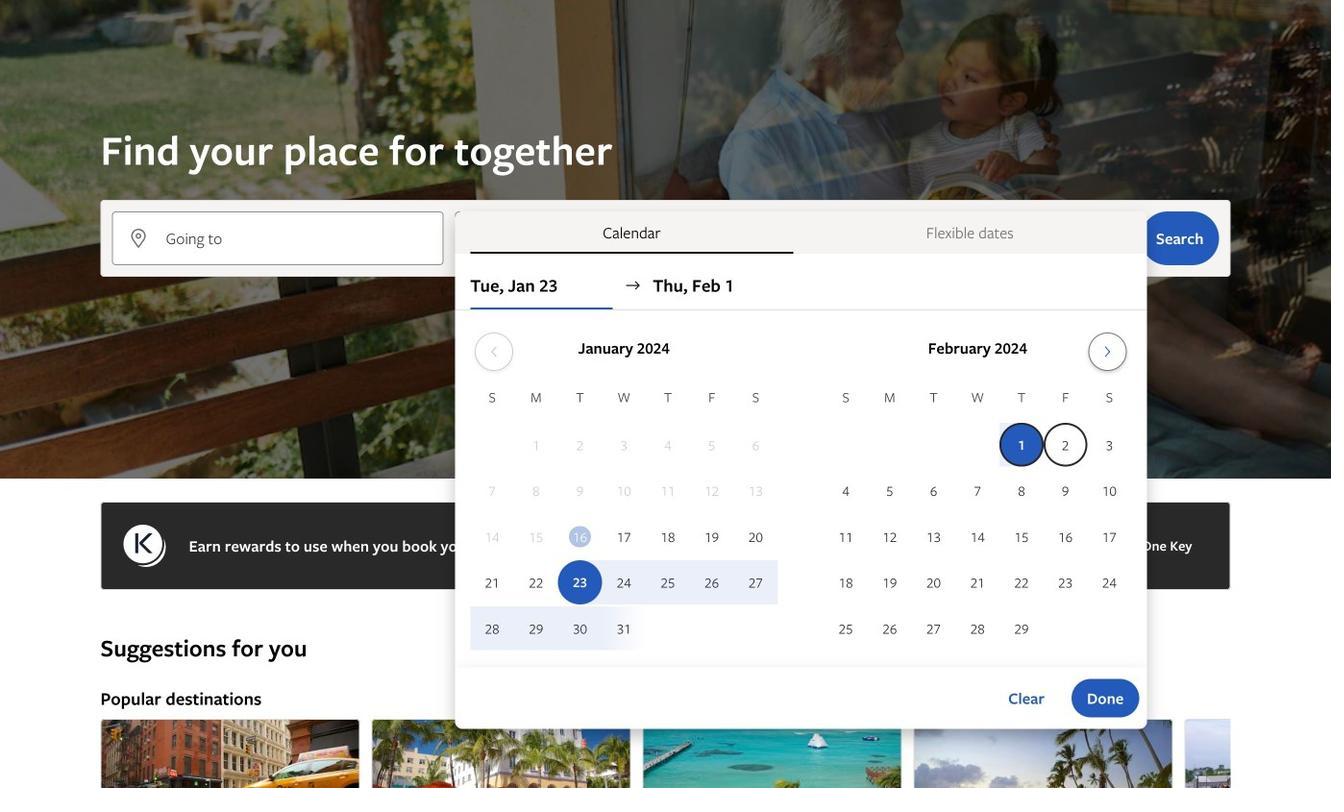 Task type: locate. For each thing, give the bounding box(es) containing it.
january 2024 element
[[470, 387, 778, 653]]

next month image
[[1097, 344, 1120, 360]]

application
[[470, 325, 1132, 653]]

tab list
[[455, 212, 1147, 254]]

miami beach featuring a city and street scenes image
[[372, 719, 631, 788]]

bayahibe beach featuring a beach, a sunset and tropical scenes image
[[914, 719, 1174, 788]]

february 2024 element
[[824, 387, 1132, 653]]

recently viewed region
[[89, 602, 1243, 633]]

soho - tribeca which includes street scenes and a city image
[[100, 719, 360, 788]]

cancun which includes a sandy beach, landscape views and general coastal views image
[[643, 719, 902, 788]]

atlantic city aquarium which includes a marina, boating and a coastal town image
[[1185, 719, 1332, 788]]



Task type: vqa. For each thing, say whether or not it's contained in the screenshot.
Previous month icon
yes



Task type: describe. For each thing, give the bounding box(es) containing it.
wizard region
[[0, 0, 1332, 730]]

application inside wizard region
[[470, 325, 1132, 653]]

directional image
[[624, 277, 642, 294]]

today element
[[569, 526, 591, 547]]

tab list inside wizard region
[[455, 212, 1147, 254]]

previous month image
[[483, 344, 506, 360]]



